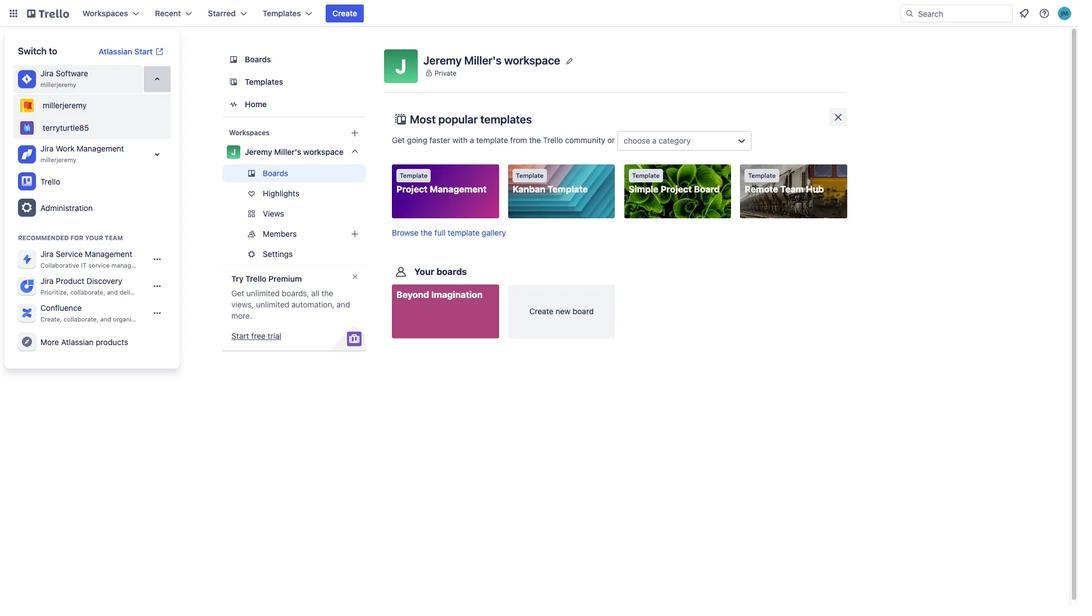 Task type: describe. For each thing, give the bounding box(es) containing it.
your
[[140, 316, 153, 323]]

1 vertical spatial workspace
[[304, 147, 344, 157]]

1 horizontal spatial workspace
[[505, 54, 561, 67]]

jira service management options menu image
[[153, 255, 162, 264]]

starred
[[208, 8, 236, 18]]

full
[[435, 228, 446, 238]]

browse
[[392, 228, 419, 238]]

trello inside 'trello' link
[[40, 177, 60, 186]]

terryturtle85
[[43, 123, 89, 133]]

settings link
[[223, 246, 366, 264]]

going
[[407, 135, 428, 145]]

1 vertical spatial unlimited
[[256, 300, 290, 310]]

millerjeremy inside jira work management millerjeremy
[[40, 156, 76, 164]]

imagination
[[432, 290, 483, 300]]

atlassian start link
[[92, 43, 171, 61]]

template for remote
[[749, 172, 776, 179]]

home image
[[227, 98, 241, 111]]

1 horizontal spatial workspaces
[[229, 129, 270, 137]]

0 vertical spatial jeremy
[[424, 54, 462, 67]]

members
[[263, 229, 297, 239]]

members link
[[223, 225, 366, 243]]

start free trial button
[[232, 331, 282, 342]]

premium
[[269, 274, 302, 284]]

atlassian start
[[99, 47, 153, 56]]

millerjeremy link
[[13, 94, 171, 117]]

beyond
[[397, 290, 429, 300]]

1 vertical spatial team
[[105, 234, 123, 242]]

products
[[96, 337, 128, 347]]

more atlassian products link
[[13, 329, 171, 356]]

0 horizontal spatial jeremy miller's workspace
[[245, 147, 344, 157]]

templates link
[[223, 72, 366, 92]]

templates
[[481, 113, 532, 126]]

management
[[112, 262, 150, 269]]

primary element
[[0, 0, 1079, 27]]

0 horizontal spatial a
[[470, 135, 474, 145]]

free
[[251, 332, 266, 341]]

recommended
[[18, 234, 69, 242]]

0 vertical spatial boards
[[245, 55, 271, 64]]

highlights link
[[223, 185, 366, 203]]

board
[[573, 307, 594, 316]]

1 vertical spatial new
[[556, 307, 571, 316]]

millerjeremy inside jira software millerjeremy
[[40, 81, 76, 88]]

open information menu image
[[1040, 8, 1051, 19]]

j inside 'button'
[[396, 55, 407, 78]]

template simple project board
[[629, 172, 720, 194]]

organize
[[113, 316, 138, 323]]

search image
[[906, 9, 915, 18]]

boards,
[[282, 289, 309, 298]]

jira work management millerjeremy
[[40, 144, 124, 164]]

jira product discovery prioritize, collaborate, and deliver new ideas
[[40, 276, 171, 296]]

private
[[435, 69, 457, 77]]

create,
[[40, 316, 62, 323]]

or
[[608, 135, 615, 145]]

templates inside dropdown button
[[263, 8, 301, 18]]

and inside try trello premium get unlimited boards, all the views, unlimited automation, and more.
[[337, 300, 350, 310]]

recommended for your team
[[18, 234, 123, 242]]

0 vertical spatial unlimited
[[247, 289, 280, 298]]

popular
[[439, 113, 478, 126]]

template kanban template
[[513, 172, 588, 194]]

views link
[[223, 205, 366, 223]]

to
[[49, 46, 57, 56]]

and inside confluence create, collaborate, and organize your work
[[100, 316, 111, 323]]

work
[[155, 316, 169, 323]]

template for project
[[400, 172, 428, 179]]

browse the full template gallery link
[[392, 228, 506, 238]]

template project management
[[397, 172, 487, 194]]

trello inside try trello premium get unlimited boards, all the views, unlimited automation, and more.
[[246, 274, 267, 284]]

1 vertical spatial j
[[231, 147, 236, 157]]

category
[[659, 136, 691, 146]]

product
[[56, 276, 84, 286]]

the for try trello premium get unlimited boards, all the views, unlimited automation, and more.
[[322, 289, 333, 298]]

try
[[232, 274, 244, 284]]

with
[[453, 135, 468, 145]]

work
[[56, 144, 75, 153]]

more
[[40, 337, 59, 347]]

more atlassian products
[[40, 337, 128, 347]]

start free trial
[[232, 332, 282, 341]]

jeremy miller (jeremymiller198) image
[[1059, 7, 1072, 20]]

kanban
[[513, 184, 546, 194]]

1 vertical spatial boards
[[263, 169, 288, 178]]

switch to
[[18, 46, 57, 56]]

highlights
[[263, 189, 300, 198]]

boards
[[437, 267, 467, 277]]

0 vertical spatial template
[[477, 135, 508, 145]]

your boards
[[415, 267, 467, 277]]

collapse image
[[151, 72, 164, 86]]

create for create
[[333, 8, 357, 18]]

trello link
[[13, 169, 171, 195]]

1 horizontal spatial your
[[415, 267, 435, 277]]

template right "kanban" in the top of the page
[[548, 184, 588, 194]]

get going faster with a template from the trello community or
[[392, 135, 617, 145]]

simple
[[629, 184, 659, 194]]

create button
[[326, 4, 364, 22]]

software
[[56, 69, 88, 78]]

template remote team hub
[[745, 172, 825, 194]]

0 horizontal spatial jeremy
[[245, 147, 272, 157]]

confluence options menu image
[[153, 309, 162, 318]]

gallery
[[482, 228, 506, 238]]

recent
[[155, 8, 181, 18]]

create for create new board
[[530, 307, 554, 316]]

jira for jira product discovery
[[40, 276, 54, 286]]

jira for jira work management
[[40, 144, 54, 153]]

switch to… image
[[8, 8, 19, 19]]

new inside jira product discovery prioritize, collaborate, and deliver new ideas
[[141, 289, 153, 296]]

workspaces button
[[76, 4, 146, 22]]

1 vertical spatial miller's
[[274, 147, 301, 157]]



Task type: vqa. For each thing, say whether or not it's contained in the screenshot.


Task type: locate. For each thing, give the bounding box(es) containing it.
atlassian
[[99, 47, 132, 56], [61, 337, 94, 347]]

template down the templates on the top of the page
[[477, 135, 508, 145]]

0 horizontal spatial the
[[322, 289, 333, 298]]

expand image
[[151, 148, 164, 161]]

0 vertical spatial the
[[530, 135, 541, 145]]

1 horizontal spatial j
[[396, 55, 407, 78]]

beyond imagination
[[397, 290, 483, 300]]

1 horizontal spatial new
[[556, 307, 571, 316]]

0 horizontal spatial project
[[397, 184, 428, 194]]

create inside button
[[333, 8, 357, 18]]

1 horizontal spatial team
[[781, 184, 804, 194]]

2 horizontal spatial the
[[530, 135, 541, 145]]

0 horizontal spatial your
[[85, 234, 103, 242]]

get
[[392, 135, 405, 145], [232, 289, 245, 298]]

jeremy miller's workspace up highlights link
[[245, 147, 344, 157]]

1 vertical spatial the
[[421, 228, 433, 238]]

template inside the template project management
[[400, 172, 428, 179]]

settings image
[[20, 201, 34, 215]]

template down going
[[400, 172, 428, 179]]

start up collapse icon
[[134, 47, 153, 56]]

template for simple
[[633, 172, 660, 179]]

management up 'service'
[[85, 250, 132, 259]]

most
[[410, 113, 436, 126]]

2 vertical spatial trello
[[246, 274, 267, 284]]

Search field
[[915, 5, 1013, 22]]

template right full
[[448, 228, 480, 238]]

team inside template remote team hub
[[781, 184, 804, 194]]

template for kanban
[[516, 172, 544, 179]]

jira down the 'to'
[[40, 69, 54, 78]]

administration
[[40, 203, 93, 213]]

get up views,
[[232, 289, 245, 298]]

0 vertical spatial j
[[396, 55, 407, 78]]

0 vertical spatial get
[[392, 135, 405, 145]]

1 horizontal spatial a
[[653, 136, 657, 146]]

get inside try trello premium get unlimited boards, all the views, unlimited automation, and more.
[[232, 289, 245, 298]]

jeremy
[[424, 54, 462, 67], [245, 147, 272, 157]]

project
[[397, 184, 428, 194], [661, 184, 692, 194]]

more.
[[232, 311, 252, 321]]

administration link
[[13, 195, 171, 221]]

jira left work
[[40, 144, 54, 153]]

add image
[[348, 228, 362, 241]]

1 horizontal spatial trello
[[246, 274, 267, 284]]

jira inside jira service management collaborative it service management
[[40, 250, 54, 259]]

and right automation,
[[337, 300, 350, 310]]

jeremy up the 'highlights'
[[245, 147, 272, 157]]

home
[[245, 99, 267, 109]]

templates button
[[256, 4, 319, 22]]

unlimited down boards,
[[256, 300, 290, 310]]

0 vertical spatial templates
[[263, 8, 301, 18]]

switch
[[18, 46, 47, 56]]

management inside the template project management
[[430, 184, 487, 194]]

try trello premium get unlimited boards, all the views, unlimited automation, and more.
[[232, 274, 350, 321]]

and down discovery
[[107, 289, 118, 296]]

for
[[70, 234, 83, 242]]

0 vertical spatial miller's
[[465, 54, 502, 67]]

1 horizontal spatial project
[[661, 184, 692, 194]]

0 horizontal spatial atlassian
[[61, 337, 94, 347]]

2 vertical spatial management
[[85, 250, 132, 259]]

project up browse
[[397, 184, 428, 194]]

1 vertical spatial jeremy
[[245, 147, 272, 157]]

jira for jira service management
[[40, 250, 54, 259]]

a
[[470, 135, 474, 145], [653, 136, 657, 146]]

0 horizontal spatial trello
[[40, 177, 60, 186]]

0 vertical spatial team
[[781, 184, 804, 194]]

faster
[[430, 135, 451, 145]]

1 horizontal spatial get
[[392, 135, 405, 145]]

2 horizontal spatial trello
[[543, 135, 563, 145]]

1 vertical spatial get
[[232, 289, 245, 298]]

1 vertical spatial collaborate,
[[64, 316, 99, 323]]

deliver
[[120, 289, 139, 296]]

the right all
[[322, 289, 333, 298]]

2 jira from the top
[[40, 144, 54, 153]]

0 vertical spatial boards link
[[223, 49, 366, 70]]

unlimited
[[247, 289, 280, 298], [256, 300, 290, 310]]

views,
[[232, 300, 254, 310]]

1 vertical spatial template
[[448, 228, 480, 238]]

workspaces inside popup button
[[83, 8, 128, 18]]

0 horizontal spatial miller's
[[274, 147, 301, 157]]

trello
[[543, 135, 563, 145], [40, 177, 60, 186], [246, 274, 267, 284]]

template
[[477, 135, 508, 145], [448, 228, 480, 238]]

jira software millerjeremy
[[40, 69, 88, 88]]

management for service
[[85, 250, 132, 259]]

1 horizontal spatial start
[[232, 332, 249, 341]]

boards
[[245, 55, 271, 64], [263, 169, 288, 178]]

remote
[[745, 184, 779, 194]]

0 horizontal spatial new
[[141, 289, 153, 296]]

0 horizontal spatial workspaces
[[83, 8, 128, 18]]

prioritize,
[[40, 289, 69, 296]]

jira
[[40, 69, 54, 78], [40, 144, 54, 153], [40, 250, 54, 259], [40, 276, 54, 286]]

1 vertical spatial jeremy miller's workspace
[[245, 147, 344, 157]]

start inside button
[[232, 332, 249, 341]]

workspaces down home
[[229, 129, 270, 137]]

1 horizontal spatial jeremy miller's workspace
[[424, 54, 561, 67]]

your right for at top
[[85, 234, 103, 242]]

2 boards link from the top
[[223, 165, 366, 183]]

most popular templates
[[410, 113, 532, 126]]

jeremy miller's workspace
[[424, 54, 561, 67], [245, 147, 344, 157]]

and left organize
[[100, 316, 111, 323]]

board
[[695, 184, 720, 194]]

2 vertical spatial millerjeremy
[[40, 156, 76, 164]]

0 vertical spatial management
[[77, 144, 124, 153]]

1 horizontal spatial create
[[530, 307, 554, 316]]

0 horizontal spatial start
[[134, 47, 153, 56]]

it
[[81, 262, 87, 269]]

1 horizontal spatial the
[[421, 228, 433, 238]]

atlassian right more at the left bottom of page
[[61, 337, 94, 347]]

0 vertical spatial and
[[107, 289, 118, 296]]

browse the full template gallery
[[392, 228, 506, 238]]

0 vertical spatial start
[[134, 47, 153, 56]]

1 project from the left
[[397, 184, 428, 194]]

jira inside jira software millerjeremy
[[40, 69, 54, 78]]

2 project from the left
[[661, 184, 692, 194]]

boards right board 'image'
[[245, 55, 271, 64]]

0 horizontal spatial create
[[333, 8, 357, 18]]

team up jira service management collaborative it service management
[[105, 234, 123, 242]]

create
[[333, 8, 357, 18], [530, 307, 554, 316]]

get left going
[[392, 135, 405, 145]]

0 vertical spatial millerjeremy
[[40, 81, 76, 88]]

1 vertical spatial millerjeremy
[[43, 101, 87, 110]]

j button
[[384, 49, 418, 83]]

home link
[[223, 94, 366, 115]]

1 vertical spatial atlassian
[[61, 337, 94, 347]]

management down terryturtle85 link
[[77, 144, 124, 153]]

0 vertical spatial workspace
[[505, 54, 561, 67]]

0 horizontal spatial team
[[105, 234, 123, 242]]

community
[[565, 135, 606, 145]]

settings
[[263, 250, 293, 259]]

0 horizontal spatial get
[[232, 289, 245, 298]]

1 vertical spatial boards link
[[223, 165, 366, 183]]

choose
[[624, 136, 651, 146]]

discovery
[[87, 276, 122, 286]]

all
[[312, 289, 320, 298]]

collaborate,
[[70, 289, 105, 296], [64, 316, 99, 323]]

workspace up highlights link
[[304, 147, 344, 157]]

board image
[[227, 53, 241, 66]]

1 vertical spatial start
[[232, 332, 249, 341]]

project inside template simple project board
[[661, 184, 692, 194]]

create a workspace image
[[348, 126, 362, 140]]

millerjeremy down work
[[40, 156, 76, 164]]

0 vertical spatial jeremy miller's workspace
[[424, 54, 561, 67]]

management inside jira service management collaborative it service management
[[85, 250, 132, 259]]

jira down recommended
[[40, 250, 54, 259]]

ideas
[[155, 289, 171, 296]]

service
[[56, 250, 83, 259]]

1 horizontal spatial jeremy
[[424, 54, 462, 67]]

boards link up templates link on the left of the page
[[223, 49, 366, 70]]

trello up administration
[[40, 177, 60, 186]]

atlassian down the workspaces popup button
[[99, 47, 132, 56]]

management inside jira work management millerjeremy
[[77, 144, 124, 153]]

team left the hub on the top right of page
[[781, 184, 804, 194]]

collaborate, down discovery
[[70, 289, 105, 296]]

2 vertical spatial the
[[322, 289, 333, 298]]

start left "free"
[[232, 332, 249, 341]]

confluence create, collaborate, and organize your work
[[40, 303, 169, 323]]

1 vertical spatial your
[[415, 267, 435, 277]]

jira product discovery options menu image
[[153, 282, 162, 291]]

starred button
[[201, 4, 254, 22]]

collaborate, inside confluence create, collaborate, and organize your work
[[64, 316, 99, 323]]

the right from
[[530, 135, 541, 145]]

templates right 'starred' dropdown button
[[263, 8, 301, 18]]

project left board on the top of the page
[[661, 184, 692, 194]]

automation,
[[292, 300, 335, 310]]

boards up the 'highlights'
[[263, 169, 288, 178]]

workspaces up atlassian start at the top
[[83, 8, 128, 18]]

management for project
[[430, 184, 487, 194]]

trello right try
[[246, 274, 267, 284]]

1 vertical spatial create
[[530, 307, 554, 316]]

0 vertical spatial collaborate,
[[70, 289, 105, 296]]

jira inside jira product discovery prioritize, collaborate, and deliver new ideas
[[40, 276, 54, 286]]

jeremy miller's workspace up "private"
[[424, 54, 561, 67]]

project inside the template project management
[[397, 184, 428, 194]]

millerjeremy up terryturtle85
[[43, 101, 87, 110]]

service
[[88, 262, 110, 269]]

0 vertical spatial workspaces
[[83, 8, 128, 18]]

0 horizontal spatial j
[[231, 147, 236, 157]]

jira for jira software
[[40, 69, 54, 78]]

0 vertical spatial atlassian
[[99, 47, 132, 56]]

beyond imagination link
[[392, 285, 499, 339]]

trial
[[268, 332, 282, 341]]

new
[[141, 289, 153, 296], [556, 307, 571, 316]]

choose a category
[[624, 136, 691, 146]]

and
[[107, 289, 118, 296], [337, 300, 350, 310], [100, 316, 111, 323]]

trello left community
[[543, 135, 563, 145]]

management
[[77, 144, 124, 153], [430, 184, 487, 194], [85, 250, 132, 259]]

your up beyond
[[415, 267, 435, 277]]

1 boards link from the top
[[223, 49, 366, 70]]

0 notifications image
[[1018, 7, 1032, 20]]

from
[[511, 135, 527, 145]]

team
[[781, 184, 804, 194], [105, 234, 123, 242]]

views
[[263, 209, 284, 219]]

template up simple
[[633, 172, 660, 179]]

template board image
[[227, 75, 241, 89]]

4 jira from the top
[[40, 276, 54, 286]]

1 vertical spatial trello
[[40, 177, 60, 186]]

boards link up highlights link
[[223, 165, 366, 183]]

template up "kanban" in the top of the page
[[516, 172, 544, 179]]

workspace down primary element
[[505, 54, 561, 67]]

template up remote
[[749, 172, 776, 179]]

management up browse the full template gallery link
[[430, 184, 487, 194]]

1 jira from the top
[[40, 69, 54, 78]]

1 vertical spatial templates
[[245, 77, 283, 87]]

j
[[396, 55, 407, 78], [231, 147, 236, 157]]

confluence
[[40, 303, 82, 313]]

jira inside jira work management millerjeremy
[[40, 144, 54, 153]]

the left full
[[421, 228, 433, 238]]

j left "private"
[[396, 55, 407, 78]]

3 jira from the top
[[40, 250, 54, 259]]

2 vertical spatial and
[[100, 316, 111, 323]]

management for work
[[77, 144, 124, 153]]

jeremy up "private"
[[424, 54, 462, 67]]

templates up home
[[245, 77, 283, 87]]

j down home "image"
[[231, 147, 236, 157]]

a right "with"
[[470, 135, 474, 145]]

the inside try trello premium get unlimited boards, all the views, unlimited automation, and more.
[[322, 289, 333, 298]]

and inside jira product discovery prioritize, collaborate, and deliver new ideas
[[107, 289, 118, 296]]

terryturtle85 link
[[13, 117, 171, 139]]

0 vertical spatial your
[[85, 234, 103, 242]]

back to home image
[[27, 4, 69, 22]]

new left board
[[556, 307, 571, 316]]

0 vertical spatial trello
[[543, 135, 563, 145]]

0 vertical spatial create
[[333, 8, 357, 18]]

the for get going faster with a template from the trello community or
[[530, 135, 541, 145]]

1 horizontal spatial miller's
[[465, 54, 502, 67]]

template inside template remote team hub
[[749, 172, 776, 179]]

0 horizontal spatial workspace
[[304, 147, 344, 157]]

jira service management collaborative it service management
[[40, 250, 150, 269]]

recent button
[[148, 4, 199, 22]]

1 horizontal spatial atlassian
[[99, 47, 132, 56]]

1 vertical spatial and
[[337, 300, 350, 310]]

0 vertical spatial new
[[141, 289, 153, 296]]

millerjeremy down software
[[40, 81, 76, 88]]

a right choose
[[653, 136, 657, 146]]

template inside template simple project board
[[633, 172, 660, 179]]

1 vertical spatial workspaces
[[229, 129, 270, 137]]

create new board
[[530, 307, 594, 316]]

collaborate, inside jira product discovery prioritize, collaborate, and deliver new ideas
[[70, 289, 105, 296]]

collaborate, down 'confluence'
[[64, 316, 99, 323]]

unlimited up views,
[[247, 289, 280, 298]]

new left ideas
[[141, 289, 153, 296]]

jira up prioritize,
[[40, 276, 54, 286]]

1 vertical spatial management
[[430, 184, 487, 194]]

workspace
[[505, 54, 561, 67], [304, 147, 344, 157]]



